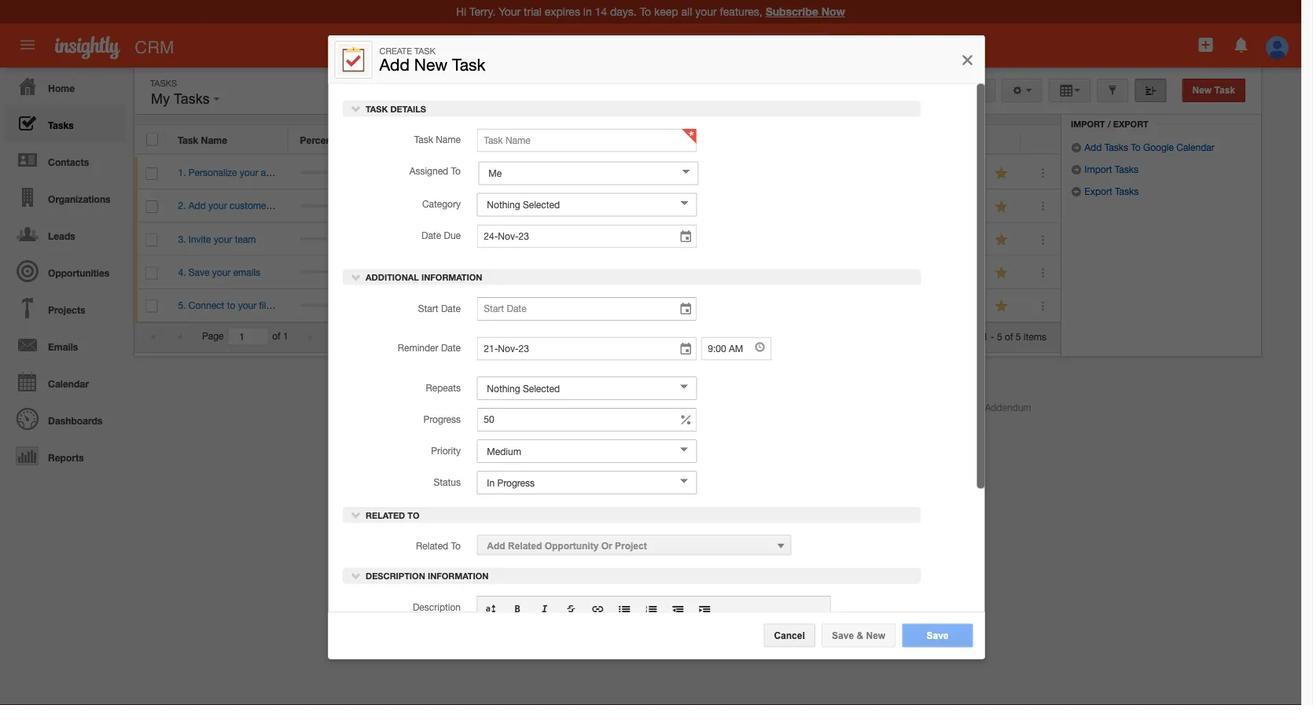 Task type: locate. For each thing, give the bounding box(es) containing it.
save & new button
[[822, 624, 896, 648]]

5 0% complete image from the top
[[301, 304, 394, 307]]

1 horizontal spatial new
[[866, 630, 886, 641]]

2.
[[178, 200, 186, 211]]

your up 3. invite your team
[[209, 200, 227, 211]]

6 row from the top
[[135, 289, 1061, 322]]

chevron down image left additional
[[350, 271, 361, 282]]

emails
[[48, 341, 78, 352]]

2 horizontal spatial new
[[1193, 85, 1212, 96]]

0 vertical spatial export
[[1114, 119, 1149, 129]]

1 down "and"
[[283, 331, 288, 342]]

new right create
[[414, 55, 448, 74]]

data processing addendum link
[[913, 402, 1032, 413]]

3 date field image from the top
[[679, 341, 693, 357]]

name up personalize
[[201, 134, 227, 145]]

1 column header from the left
[[879, 125, 907, 154]]

4 row from the top
[[135, 223, 1061, 256]]

import for import / export
[[1071, 119, 1106, 129]]

app right iphone
[[720, 402, 737, 413]]

5. connect to your files and apps link
[[178, 300, 326, 311]]

navigation
[[0, 68, 126, 474]]

None checkbox
[[146, 133, 158, 146], [146, 201, 158, 213], [146, 133, 158, 146], [146, 201, 158, 213]]

Task Name text field
[[477, 128, 697, 152]]

2 chevron down image from the top
[[350, 570, 361, 581]]

my
[[151, 91, 170, 107]]

&
[[857, 630, 864, 641]]

0 vertical spatial information
[[421, 272, 482, 282]]

3 0% complete image from the top
[[301, 238, 394, 241]]

addendum
[[985, 402, 1032, 413]]

add up import tasks link
[[1085, 142, 1102, 153]]

items
[[1024, 331, 1047, 342]]

1 horizontal spatial name
[[436, 134, 461, 145]]

import tasks link
[[1071, 164, 1139, 175]]

save
[[189, 267, 210, 278], [832, 630, 854, 641], [927, 630, 949, 641]]

chevron down image for task details
[[350, 103, 361, 114]]

to
[[1131, 142, 1141, 153], [451, 165, 461, 176], [407, 510, 419, 520], [451, 540, 461, 551]]

calendar right google
[[1177, 142, 1215, 153]]

google
[[1144, 142, 1174, 153]]

app for android app
[[573, 402, 590, 413]]

date field image
[[679, 229, 693, 245], [679, 301, 693, 317], [679, 341, 693, 357]]

add right 2.
[[189, 200, 206, 211]]

save right 4.
[[189, 267, 210, 278]]

1 vertical spatial date
[[441, 302, 461, 313]]

1 vertical spatial export
[[1085, 186, 1113, 197]]

0% complete image for 2. add your customers
[[301, 204, 394, 207]]

description for description information
[[365, 571, 425, 581]]

0 horizontal spatial of
[[272, 331, 280, 342]]

task name inside row
[[178, 134, 227, 145]]

toolbar inside application
[[477, 597, 830, 623]]

date left due
[[421, 230, 441, 241]]

1 following image from the top
[[995, 166, 1010, 181]]

your for invite
[[214, 234, 232, 245]]

Start Date text field
[[477, 297, 697, 320]]

or
[[601, 540, 612, 551]]

iphone app
[[688, 402, 737, 413]]

tasks right my
[[174, 91, 210, 107]]

import / export
[[1071, 119, 1149, 129]]

percent complete indicator responsible user
[[300, 134, 497, 145]]

date for reminder
[[441, 342, 461, 353]]

2 vertical spatial date
[[441, 342, 461, 353]]

1 row from the top
[[135, 125, 1060, 154]]

navigation containing home
[[0, 68, 126, 474]]

date due
[[421, 230, 461, 241]]

0 horizontal spatial app
[[573, 402, 590, 413]]

1 vertical spatial calendar
[[48, 378, 89, 389]]

1 of from the left
[[272, 331, 280, 342]]

chevron down image
[[350, 103, 361, 114], [350, 509, 361, 520]]

date
[[421, 230, 441, 241], [441, 302, 461, 313], [441, 342, 461, 353]]

2 following image from the top
[[995, 199, 1010, 214]]

2 app from the left
[[720, 402, 737, 413]]

of down files
[[272, 331, 280, 342]]

5
[[997, 331, 1003, 342], [1016, 331, 1021, 342]]

apps
[[297, 300, 318, 311]]

application
[[477, 596, 831, 662]]

save left & at the right of the page
[[832, 630, 854, 641]]

new right show sidebar "image" on the right of page
[[1193, 85, 1212, 96]]

new right & at the right of the page
[[866, 630, 886, 641]]

tasks up my
[[150, 78, 177, 88]]

0 horizontal spatial related
[[365, 510, 405, 520]]

projects link
[[4, 289, 126, 326]]

5 left items
[[1016, 331, 1021, 342]]

1 chevron down image from the top
[[350, 271, 361, 282]]

your for personalize
[[240, 167, 258, 178]]

turtle
[[442, 167, 465, 178], [670, 167, 693, 178], [442, 200, 465, 211], [670, 200, 693, 211], [442, 234, 465, 245], [670, 234, 693, 245], [442, 267, 465, 278], [670, 267, 693, 278], [442, 300, 465, 311], [670, 300, 693, 311]]

0 vertical spatial related to
[[363, 510, 419, 520]]

your left team
[[214, 234, 232, 245]]

tasks up contacts link
[[48, 120, 74, 131]]

None checkbox
[[146, 167, 158, 180], [146, 234, 158, 246], [146, 267, 158, 280], [146, 300, 158, 313], [146, 167, 158, 180], [146, 234, 158, 246], [146, 267, 158, 280], [146, 300, 158, 313]]

row group containing 1. personalize your account
[[135, 157, 1061, 322]]

leads
[[48, 230, 75, 241]]

1 vertical spatial new
[[1193, 85, 1212, 96]]

opportunities
[[48, 267, 110, 278]]

my tasks button
[[147, 87, 224, 111]]

chevron down image left description information
[[350, 570, 361, 581]]

1 vertical spatial date field image
[[679, 301, 693, 317]]

0% complete image
[[301, 171, 394, 174], [301, 204, 394, 207], [301, 238, 394, 241], [301, 271, 394, 274], [301, 304, 394, 307]]

task details
[[363, 103, 426, 114]]

1.
[[178, 167, 186, 178]]

status press ctrl + space to group column header
[[757, 125, 879, 154]]

android app link
[[524, 402, 590, 413]]

cell
[[529, 157, 635, 190], [758, 157, 880, 190], [880, 157, 908, 190], [908, 157, 935, 190], [935, 157, 982, 190], [529, 190, 635, 223], [758, 190, 880, 223], [880, 190, 908, 223], [908, 190, 935, 223], [935, 190, 982, 223], [529, 223, 635, 256], [758, 223, 880, 256], [880, 223, 908, 256], [908, 223, 935, 256], [935, 223, 982, 256], [529, 256, 635, 289], [880, 256, 908, 289], [908, 256, 935, 289], [935, 256, 982, 289], [529, 289, 635, 322], [758, 289, 880, 322], [880, 289, 908, 322], [908, 289, 935, 322], [935, 289, 982, 322]]

invite
[[189, 234, 211, 245]]

not
[[770, 267, 785, 278]]

0 vertical spatial chevron down image
[[350, 271, 361, 282]]

1 horizontal spatial 5
[[1016, 331, 1021, 342]]

export down import tasks link
[[1085, 186, 1113, 197]]

description
[[365, 571, 425, 581], [412, 601, 461, 612]]

user
[[476, 134, 497, 145]]

date field image for date due
[[679, 229, 693, 245]]

export down bin
[[1114, 119, 1149, 129]]

export
[[1114, 119, 1149, 129], [1085, 186, 1113, 197]]

name up assigned to
[[436, 134, 461, 145]]

your left "emails"
[[212, 267, 231, 278]]

show sidebar image
[[1146, 85, 1157, 96]]

1 left -
[[983, 331, 989, 342]]

5.
[[178, 300, 186, 311]]

2. add your customers link
[[178, 200, 282, 211]]

your left account
[[240, 167, 258, 178]]

save right & at the right of the page
[[927, 630, 949, 641]]

calendar
[[1177, 142, 1215, 153], [48, 378, 89, 389]]

2 row from the top
[[135, 157, 1061, 190]]

api
[[494, 402, 508, 413]]

add left "opportunity"
[[487, 540, 505, 551]]

to
[[227, 300, 235, 311]]

recycle
[[1087, 100, 1128, 110]]

application inside add new task 'dialog'
[[477, 596, 831, 662]]

2 horizontal spatial save
[[927, 630, 949, 641]]

date for start
[[441, 302, 461, 313]]

of
[[272, 331, 280, 342], [1005, 331, 1014, 342]]

import left / at the top right of page
[[1071, 119, 1106, 129]]

0 vertical spatial new
[[414, 55, 448, 74]]

due
[[444, 230, 461, 241]]

calendar link
[[4, 363, 126, 400]]

0 vertical spatial calendar
[[1177, 142, 1215, 153]]

of 1
[[272, 331, 288, 342]]

not started cell
[[758, 256, 880, 289]]

0 horizontal spatial calendar
[[48, 378, 89, 389]]

of right -
[[1005, 331, 1014, 342]]

1 horizontal spatial save
[[832, 630, 854, 641]]

date right start
[[441, 302, 461, 313]]

0% complete image for 4. save your emails
[[301, 271, 394, 274]]

notifications image
[[1232, 35, 1251, 54]]

1 vertical spatial information
[[427, 571, 488, 581]]

not started
[[770, 267, 819, 278]]

category
[[422, 198, 461, 209]]

None text field
[[701, 336, 772, 360]]

2 chevron down image from the top
[[350, 509, 361, 520]]

your
[[240, 167, 258, 178], [209, 200, 227, 211], [214, 234, 232, 245], [212, 267, 231, 278], [238, 300, 257, 311]]

column header
[[879, 125, 907, 154], [907, 125, 934, 154]]

row containing 5. connect to your files and apps
[[135, 289, 1061, 322]]

chevron down image
[[350, 271, 361, 282], [350, 570, 361, 581]]

0 vertical spatial chevron down image
[[350, 103, 361, 114]]

information
[[421, 272, 482, 282], [427, 571, 488, 581]]

3. invite your team link
[[178, 234, 264, 245]]

task name up personalize
[[178, 134, 227, 145]]

0 vertical spatial date field image
[[679, 229, 693, 245]]

4 following image from the top
[[995, 299, 1010, 314]]

row group
[[135, 157, 1061, 322]]

0 horizontal spatial 5
[[997, 331, 1003, 342]]

1 horizontal spatial 1
[[983, 331, 989, 342]]

2 0% complete image from the top
[[301, 204, 394, 207]]

1 horizontal spatial task name
[[414, 134, 461, 145]]

calendar up dashboards link
[[48, 378, 89, 389]]

1 date field image from the top
[[679, 229, 693, 245]]

app right android
[[573, 402, 590, 413]]

tasks down the add tasks to google calendar link
[[1115, 164, 1139, 175]]

1 vertical spatial import
[[1085, 164, 1113, 175]]

home
[[48, 83, 75, 94]]

3 row from the top
[[135, 190, 1061, 223]]

2 date field image from the top
[[679, 301, 693, 317]]

chevron down image for related to
[[350, 509, 361, 520]]

data
[[913, 402, 933, 413]]

create
[[380, 45, 412, 56]]

following image
[[995, 232, 1010, 247]]

2. add your customers
[[178, 200, 274, 211]]

3 following image from the top
[[995, 266, 1010, 281]]

row
[[135, 125, 1060, 154], [135, 157, 1061, 190], [135, 190, 1061, 223], [135, 223, 1061, 256], [135, 256, 1061, 289], [135, 289, 1061, 322]]

1 vertical spatial chevron down image
[[350, 509, 361, 520]]

toolbar
[[477, 597, 830, 623]]

1 vertical spatial description
[[412, 601, 461, 612]]

0 vertical spatial description
[[365, 571, 425, 581]]

0 vertical spatial import
[[1071, 119, 1106, 129]]

0 horizontal spatial task name
[[178, 134, 227, 145]]

0% complete image for 1. personalize your account
[[301, 171, 394, 174]]

0 horizontal spatial export
[[1085, 186, 1113, 197]]

information for additional information
[[421, 272, 482, 282]]

2 vertical spatial new
[[866, 630, 886, 641]]

terry
[[419, 167, 439, 178], [647, 167, 668, 178], [419, 200, 439, 211], [647, 200, 668, 211], [419, 234, 439, 245], [647, 234, 668, 245], [419, 267, 439, 278], [647, 267, 668, 278], [419, 300, 439, 311], [647, 300, 668, 311]]

blog link
[[458, 402, 478, 413]]

start
[[418, 302, 438, 313]]

1 horizontal spatial app
[[720, 402, 737, 413]]

following image
[[995, 166, 1010, 181], [995, 199, 1010, 214], [995, 266, 1010, 281], [995, 299, 1010, 314]]

calendar inside navigation
[[48, 378, 89, 389]]

percent
[[300, 134, 335, 145]]

1 app from the left
[[573, 402, 590, 413]]

1. personalize your account
[[178, 167, 295, 178]]

task owner
[[647, 134, 700, 145]]

4 0% complete image from the top
[[301, 271, 394, 274]]

0 horizontal spatial new
[[414, 55, 448, 74]]

1 horizontal spatial of
[[1005, 331, 1014, 342]]

tasks inside navigation
[[48, 120, 74, 131]]

api link
[[494, 402, 508, 413]]

tasks up import tasks
[[1105, 142, 1129, 153]]

add tasks to google calendar link
[[1071, 142, 1215, 153]]

row containing 1. personalize your account
[[135, 157, 1061, 190]]

android
[[537, 402, 570, 413]]

date right the reminder
[[441, 342, 461, 353]]

following image for 4. save your emails
[[995, 266, 1010, 281]]

import up export tasks link
[[1085, 164, 1113, 175]]

display: grid image
[[1059, 85, 1074, 96]]

1 horizontal spatial calendar
[[1177, 142, 1215, 153]]

date field image for start date
[[679, 301, 693, 317]]

your right to
[[238, 300, 257, 311]]

assigned to
[[409, 165, 461, 176]]

1 0% complete image from the top
[[301, 171, 394, 174]]

add related opportunity or project link
[[477, 535, 791, 555]]

add up task details
[[380, 55, 410, 74]]

app
[[573, 402, 590, 413], [720, 402, 737, 413]]

reports link
[[4, 437, 126, 474]]

0% complete image for 3. invite your team
[[301, 238, 394, 241]]

related to
[[363, 510, 419, 520], [416, 540, 461, 551]]

2 horizontal spatial related
[[508, 540, 542, 551]]

started
[[788, 267, 819, 278]]

0 horizontal spatial 1
[[283, 331, 288, 342]]

task name up assigned to
[[414, 134, 461, 145]]

5 right -
[[997, 331, 1003, 342]]

2 vertical spatial date field image
[[679, 341, 693, 357]]

chevron down image for additional information
[[350, 271, 361, 282]]

account
[[261, 167, 295, 178]]

1 vertical spatial chevron down image
[[350, 570, 361, 581]]

5 row from the top
[[135, 256, 1061, 289]]

1 chevron down image from the top
[[350, 103, 361, 114]]



Task type: describe. For each thing, give the bounding box(es) containing it.
row containing task name
[[135, 125, 1060, 154]]

name inside add new task 'dialog'
[[436, 134, 461, 145]]

emails
[[233, 267, 260, 278]]

task name inside add new task 'dialog'
[[414, 134, 461, 145]]

indicator
[[384, 134, 424, 145]]

3. invite your team
[[178, 234, 256, 245]]

cancel
[[774, 630, 805, 641]]

information for description information
[[427, 571, 488, 581]]

cancel button
[[764, 624, 816, 648]]

your for save
[[212, 267, 231, 278]]

add inside create task add new task
[[380, 55, 410, 74]]

Date Due text field
[[477, 224, 697, 248]]

recycle bin link
[[1071, 100, 1154, 112]]

bin
[[1131, 100, 1146, 110]]

team
[[235, 234, 256, 245]]

emails link
[[4, 326, 126, 363]]

Search all data.... text field
[[520, 33, 830, 61]]

import tasks
[[1082, 164, 1139, 175]]

repeats
[[426, 382, 461, 393]]

-
[[991, 331, 995, 342]]

reminder date
[[397, 342, 461, 353]]

files
[[259, 300, 276, 311]]

new inside button
[[866, 630, 886, 641]]

time field image
[[754, 341, 765, 352]]

organizations link
[[4, 179, 126, 216]]

0 horizontal spatial name
[[201, 134, 227, 145]]

save for save button on the right bottom of page
[[927, 630, 949, 641]]

recycle bin
[[1087, 100, 1146, 110]]

opportunity
[[544, 540, 598, 551]]

task inside new task link
[[1215, 85, 1236, 96]]

subscribe now link
[[766, 5, 846, 18]]

tasks down import tasks
[[1115, 186, 1139, 197]]

processing
[[936, 402, 983, 413]]

add inside row
[[189, 200, 206, 211]]

2 1 from the left
[[983, 331, 989, 342]]

chevron down image for description information
[[350, 570, 361, 581]]

1 vertical spatial related to
[[416, 540, 461, 551]]

row containing 3. invite your team
[[135, 223, 1061, 256]]

3.
[[178, 234, 186, 245]]

create task add new task
[[380, 45, 486, 74]]

row containing 4. save your emails
[[135, 256, 1061, 289]]

now
[[822, 5, 846, 18]]

app for iphone app
[[720, 402, 737, 413]]

0 horizontal spatial save
[[189, 267, 210, 278]]

4.
[[178, 267, 186, 278]]

data processing addendum
[[913, 402, 1032, 413]]

and
[[279, 300, 295, 311]]

responsible
[[418, 134, 474, 145]]

following image for 5. connect to your files and apps
[[995, 299, 1010, 314]]

export tasks
[[1082, 186, 1139, 197]]

5. connect to your files and apps
[[178, 300, 318, 311]]

save & new
[[832, 630, 886, 641]]

following image for 2. add your customers
[[995, 199, 1010, 214]]

contacts
[[48, 157, 89, 168]]

2 of from the left
[[1005, 331, 1014, 342]]

Search this list... text field
[[775, 79, 952, 102]]

complete
[[338, 134, 381, 145]]

project
[[615, 540, 647, 551]]

import for import tasks
[[1085, 164, 1113, 175]]

additional information
[[363, 272, 482, 282]]

1 horizontal spatial export
[[1114, 119, 1149, 129]]

close image
[[960, 50, 976, 69]]

description information
[[363, 571, 488, 581]]

assigned
[[409, 165, 448, 176]]

reminder
[[397, 342, 438, 353]]

new inside create task add new task
[[414, 55, 448, 74]]

description for description
[[412, 601, 461, 612]]

1 - 5 of 5 items
[[983, 331, 1047, 342]]

owner
[[670, 134, 700, 145]]

1 5 from the left
[[997, 331, 1003, 342]]

crm
[[135, 37, 174, 57]]

2 5 from the left
[[1016, 331, 1021, 342]]

1. personalize your account link
[[178, 167, 303, 178]]

1 1 from the left
[[283, 331, 288, 342]]

opportunities link
[[4, 252, 126, 289]]

/
[[1108, 119, 1111, 129]]

Progress text field
[[477, 408, 697, 431]]

tasks link
[[4, 105, 126, 142]]

projects
[[48, 304, 85, 315]]

add new task dialog
[[328, 35, 985, 706]]

dashboards link
[[4, 400, 126, 437]]

percent field image
[[679, 412, 693, 428]]

your for add
[[209, 200, 227, 211]]

progress
[[423, 413, 461, 424]]

following image for 1. personalize your account
[[995, 166, 1010, 181]]

refresh list image
[[971, 85, 985, 96]]

reports
[[48, 452, 84, 463]]

Reminder Date text field
[[477, 336, 697, 360]]

4. save your emails
[[178, 267, 260, 278]]

start date
[[418, 302, 461, 313]]

customers
[[230, 200, 274, 211]]

save for save & new
[[832, 630, 854, 641]]

status
[[433, 476, 461, 487]]

2 column header from the left
[[907, 125, 934, 154]]

organizations
[[48, 194, 111, 205]]

page
[[202, 331, 224, 342]]

priority
[[431, 445, 461, 456]]

contacts link
[[4, 142, 126, 179]]

dashboards
[[48, 415, 102, 426]]

row containing 2. add your customers
[[135, 190, 1061, 223]]

subscribe now
[[766, 5, 846, 18]]

tasks my tasks
[[150, 78, 214, 107]]

0% complete image for 5. connect to your files and apps
[[301, 304, 394, 307]]

0 vertical spatial date
[[421, 230, 441, 241]]

blog
[[458, 402, 478, 413]]

4. save your emails link
[[178, 267, 268, 278]]

1 horizontal spatial related
[[416, 540, 448, 551]]

iphone
[[688, 402, 717, 413]]

additional
[[365, 272, 419, 282]]

leads link
[[4, 216, 126, 252]]



Task type: vqa. For each thing, say whether or not it's contained in the screenshot.
Save & New
yes



